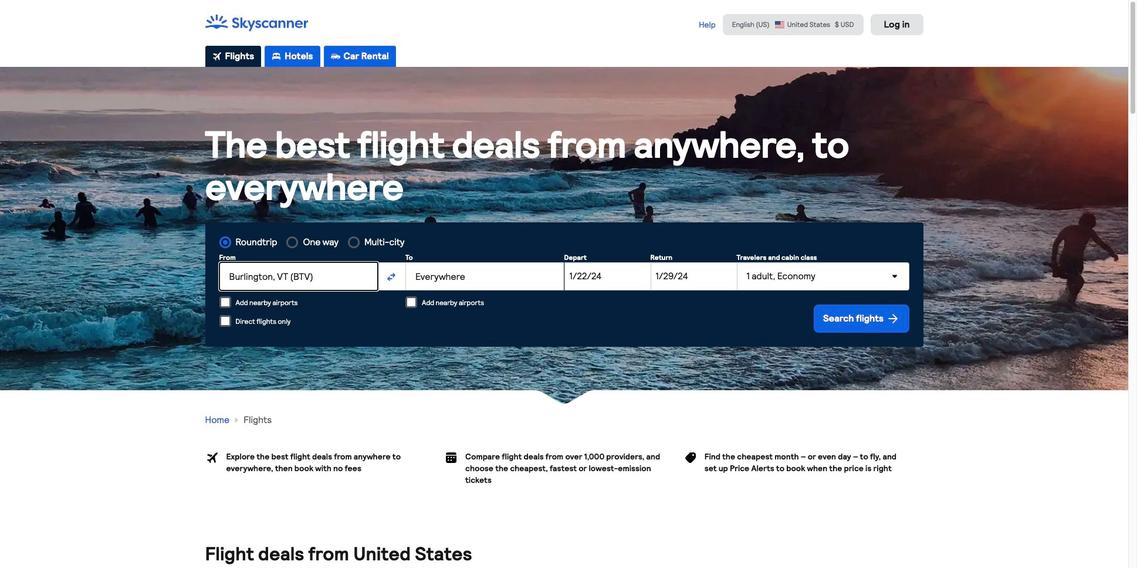 Task type: describe. For each thing, give the bounding box(es) containing it.
desktop__njgyo image
[[331, 52, 340, 61]]

rtl support__otjmo image
[[232, 416, 241, 425]]

Add nearby airports checkbox
[[406, 296, 417, 308]]

Roundtrip radio
[[219, 237, 231, 248]]

One way radio
[[287, 237, 298, 248]]

country, city or airport text field for add nearby airports option
[[219, 262, 378, 291]]

Multi-city radio
[[348, 237, 360, 248]]



Task type: locate. For each thing, give the bounding box(es) containing it.
us image
[[775, 21, 785, 29]]

1 horizontal spatial country, city or airport text field
[[406, 262, 564, 291]]

switch origin and destination image
[[387, 272, 397, 282]]

0 horizontal spatial country, city or airport text field
[[219, 262, 378, 291]]

2 country, city or airport text field from the left
[[406, 262, 564, 291]]

Direct flights only checkbox
[[219, 315, 231, 327]]

Add nearby airports checkbox
[[219, 296, 231, 308]]

rtl support__yzkyy image
[[886, 312, 900, 326]]

country, city or airport text field for add nearby airports checkbox
[[406, 262, 564, 291]]

None field
[[219, 262, 378, 291], [406, 262, 564, 291], [219, 262, 378, 291], [406, 262, 564, 291]]

active__n2u0z image
[[212, 52, 222, 61]]

desktop__njgyo image
[[272, 52, 281, 61]]

1 country, city or airport text field from the left
[[219, 262, 378, 291]]

Country, city or airport text field
[[219, 262, 378, 291], [406, 262, 564, 291]]



Task type: vqa. For each thing, say whether or not it's contained in the screenshot.
the Monday, January 29, 2024 text field on the top of page rtl support__MDkxY icon
no



